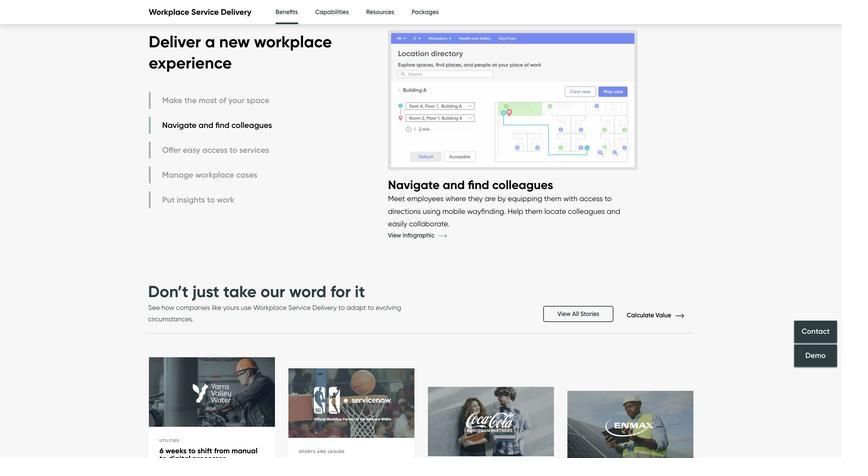 Task type: vqa. For each thing, say whether or not it's contained in the screenshot.
"Research"
no



Task type: describe. For each thing, give the bounding box(es) containing it.
stories
[[580, 311, 599, 318]]

calculate value link
[[627, 312, 694, 319]]

cases
[[236, 170, 257, 180]]

workplace service delivery
[[149, 7, 251, 17]]

new
[[219, 32, 250, 52]]

ccep facilitates a safe, careful return to work image
[[428, 387, 554, 458]]

use
[[241, 304, 252, 312]]

capabilities
[[315, 8, 349, 16]]

and for navigate and find colleagues
[[199, 120, 213, 130]]

colleagues for navigate and find colleagues meet employees where they are by equipping them with access to directions using mobile wayfinding. help them locate colleagues and easily collaborate.
[[492, 177, 553, 192]]

view for view all stories
[[557, 311, 571, 318]]

view infographic link
[[388, 232, 457, 239]]

where
[[446, 194, 466, 203]]

by
[[498, 194, 506, 203]]

circumstances.
[[148, 315, 194, 323]]

0 vertical spatial them
[[544, 194, 562, 203]]

put insights to work link
[[149, 192, 274, 208]]

deliver
[[149, 32, 201, 52]]

view for view infographic
[[388, 232, 401, 239]]

just
[[192, 282, 219, 302]]

workplace inside don't just take our word for it see how companies like yours use workplace service delivery to adapt to evolving circumstances.
[[253, 304, 287, 312]]

colleagues for navigate and find colleagues
[[231, 120, 272, 130]]

companies
[[176, 304, 210, 312]]

digital
[[168, 455, 190, 459]]

resources link
[[366, 0, 394, 25]]

manage
[[162, 170, 193, 180]]

insights
[[177, 195, 205, 205]]

navigate and find colleagues
[[162, 120, 272, 130]]

2 horizontal spatial and
[[607, 207, 620, 216]]

easily
[[388, 220, 407, 228]]

are
[[485, 194, 496, 203]]

workplace inside deliver a new workplace experience
[[254, 32, 332, 52]]

manage workplace cases
[[162, 170, 257, 180]]

a
[[205, 32, 215, 52]]

2022 nba all-star fans celebrate safely with wsd image
[[288, 369, 414, 440]]

navigate and find colleagues meet employees where they are by equipping them with access to directions using mobile wayfinding. help them locate colleagues and easily collaborate.
[[388, 177, 620, 228]]

they
[[468, 194, 483, 203]]

work
[[217, 195, 235, 205]]

yours
[[223, 304, 239, 312]]

easy
[[183, 145, 200, 155]]

using
[[423, 207, 441, 216]]

contact link
[[794, 321, 837, 343]]

find for navigate and find colleagues meet employees where they are by equipping them with access to directions using mobile wayfinding. help them locate colleagues and easily collaborate.
[[468, 177, 489, 192]]

find for navigate and find colleagues
[[215, 120, 229, 130]]

adapt
[[347, 304, 366, 312]]

collaborate.
[[409, 220, 450, 228]]

benefits
[[276, 8, 298, 16]]

space
[[247, 96, 269, 105]]

0 horizontal spatial access
[[202, 145, 228, 155]]

demo
[[806, 351, 826, 360]]

processes
[[192, 455, 226, 459]]

don't
[[148, 282, 188, 302]]

service inside don't just take our word for it see how companies like yours use workplace service delivery to adapt to evolving circumstances.
[[288, 304, 311, 312]]

shift
[[197, 447, 212, 456]]

like
[[212, 304, 221, 312]]

0 horizontal spatial workplace
[[195, 170, 234, 180]]

6 weeks to shift from manual to digital processes
[[160, 447, 258, 459]]

it
[[355, 282, 365, 302]]

how
[[162, 304, 174, 312]]

mobile
[[443, 207, 465, 216]]

enmax accelerates digital transformation during covid-19 image
[[567, 391, 693, 459]]

offer
[[162, 145, 181, 155]]

packages link
[[412, 0, 439, 25]]

meet
[[388, 194, 405, 203]]

the
[[184, 96, 197, 105]]

offer easy access to services
[[162, 145, 269, 155]]

calculate
[[627, 312, 654, 319]]

of
[[219, 96, 226, 105]]

our
[[261, 282, 285, 302]]

navigate and find colleagues link
[[149, 117, 274, 134]]

delivering a unified experience at yarra valley water image
[[149, 358, 275, 429]]



Task type: locate. For each thing, give the bounding box(es) containing it.
colleagues
[[231, 120, 272, 130], [492, 177, 553, 192], [568, 207, 605, 216]]

them
[[544, 194, 562, 203], [525, 207, 543, 216]]

find
[[215, 120, 229, 130], [468, 177, 489, 192]]

0 vertical spatial workplace
[[149, 7, 189, 17]]

all
[[572, 311, 579, 318]]

and for navigate and find colleagues meet employees where they are by equipping them with access to directions using mobile wayfinding. help them locate colleagues and easily collaborate.
[[443, 177, 465, 192]]

most
[[199, 96, 217, 105]]

don't just take our word for it see how companies like yours use workplace service delivery to adapt to evolving circumstances.
[[148, 282, 401, 323]]

workplace
[[149, 7, 189, 17], [253, 304, 287, 312]]

make the most of your space
[[162, 96, 269, 105]]

workplace down our
[[253, 304, 287, 312]]

make
[[162, 96, 182, 105]]

0 horizontal spatial colleagues
[[231, 120, 272, 130]]

benefits link
[[276, 0, 298, 26]]

1 horizontal spatial them
[[544, 194, 562, 203]]

1 vertical spatial access
[[579, 194, 603, 203]]

view infographic
[[388, 232, 436, 239]]

navigate for navigate and find colleagues meet employees where they are by equipping them with access to directions using mobile wayfinding. help them locate colleagues and easily collaborate.
[[388, 177, 440, 192]]

view all stories link
[[543, 306, 613, 322]]

service
[[191, 7, 219, 17], [288, 304, 311, 312]]

1 horizontal spatial navigate
[[388, 177, 440, 192]]

and
[[199, 120, 213, 130], [443, 177, 465, 192], [607, 207, 620, 216]]

1 vertical spatial colleagues
[[492, 177, 553, 192]]

1 vertical spatial them
[[525, 207, 543, 216]]

1 vertical spatial workplace
[[195, 170, 234, 180]]

deliver a new workplace experience
[[149, 32, 332, 73]]

help
[[508, 207, 523, 216]]

put insights to work
[[162, 195, 235, 205]]

for
[[331, 282, 351, 302]]

2 vertical spatial colleagues
[[568, 207, 605, 216]]

them down equipping
[[525, 207, 543, 216]]

0 vertical spatial find
[[215, 120, 229, 130]]

manual
[[232, 447, 258, 456]]

employees
[[407, 194, 444, 203]]

0 horizontal spatial workplace
[[149, 7, 189, 17]]

2 vertical spatial and
[[607, 207, 620, 216]]

1 horizontal spatial delivery
[[312, 304, 337, 312]]

0 horizontal spatial service
[[191, 7, 219, 17]]

equipping
[[508, 194, 542, 203]]

1 horizontal spatial colleagues
[[492, 177, 553, 192]]

1 vertical spatial delivery
[[312, 304, 337, 312]]

resources
[[366, 8, 394, 16]]

2 horizontal spatial colleagues
[[568, 207, 605, 216]]

0 vertical spatial navigate
[[162, 120, 197, 130]]

navigate for navigate and find colleagues
[[162, 120, 197, 130]]

0 vertical spatial workplace
[[254, 32, 332, 52]]

colleagues up services
[[231, 120, 272, 130]]

service down "word"
[[288, 304, 311, 312]]

1 horizontal spatial service
[[288, 304, 311, 312]]

calculate value
[[627, 312, 673, 319]]

1 horizontal spatial access
[[579, 194, 603, 203]]

from
[[214, 447, 230, 456]]

1 horizontal spatial view
[[557, 311, 571, 318]]

colleagues up equipping
[[492, 177, 553, 192]]

0 vertical spatial and
[[199, 120, 213, 130]]

capabilities link
[[315, 0, 349, 25]]

experience
[[149, 53, 232, 73]]

demo link
[[794, 345, 837, 367]]

1 vertical spatial and
[[443, 177, 465, 192]]

workplace down offer easy access to services on the top
[[195, 170, 234, 180]]

1 horizontal spatial workplace
[[254, 32, 332, 52]]

colleagues inside navigate and find colleagues link
[[231, 120, 272, 130]]

0 vertical spatial delivery
[[221, 7, 251, 17]]

contact
[[802, 327, 830, 336]]

put
[[162, 195, 175, 205]]

with
[[563, 194, 578, 203]]

take
[[223, 282, 257, 302]]

find inside navigate and find colleagues meet employees where they are by equipping them with access to directions using mobile wayfinding. help them locate colleagues and easily collaborate.
[[468, 177, 489, 192]]

your
[[228, 96, 245, 105]]

find up they
[[468, 177, 489, 192]]

weeks
[[165, 447, 187, 456]]

value
[[656, 312, 671, 319]]

navigate up employees on the top of page
[[388, 177, 440, 192]]

access right with on the top
[[579, 194, 603, 203]]

0 horizontal spatial them
[[525, 207, 543, 216]]

to
[[230, 145, 237, 155], [605, 194, 612, 203], [207, 195, 215, 205], [338, 304, 345, 312], [368, 304, 374, 312], [188, 447, 196, 456], [160, 455, 167, 459]]

delivery
[[221, 7, 251, 17], [312, 304, 337, 312]]

1 horizontal spatial workplace
[[253, 304, 287, 312]]

navigate
[[162, 120, 197, 130], [388, 177, 440, 192]]

manage workplace cases link
[[149, 167, 274, 184]]

1 vertical spatial navigate
[[388, 177, 440, 192]]

0 horizontal spatial view
[[388, 232, 401, 239]]

service up the a
[[191, 7, 219, 17]]

to inside navigate and find colleagues meet employees where they are by equipping them with access to directions using mobile wayfinding. help them locate colleagues and easily collaborate.
[[605, 194, 612, 203]]

colleagues down with on the top
[[568, 207, 605, 216]]

find down of
[[215, 120, 229, 130]]

access right 'easy'
[[202, 145, 228, 155]]

0 horizontal spatial and
[[199, 120, 213, 130]]

make the most of your space link
[[149, 92, 274, 109]]

offer easy access to services link
[[149, 142, 274, 159]]

navigate down the make
[[162, 120, 197, 130]]

1 horizontal spatial find
[[468, 177, 489, 192]]

view all stories
[[557, 311, 599, 318]]

view down easily at the top
[[388, 232, 401, 239]]

1 vertical spatial find
[[468, 177, 489, 192]]

view
[[388, 232, 401, 239], [557, 311, 571, 318]]

1 vertical spatial service
[[288, 304, 311, 312]]

workplace up deliver
[[149, 7, 189, 17]]

infographic
[[403, 232, 435, 239]]

6
[[160, 447, 164, 456]]

0 horizontal spatial delivery
[[221, 7, 251, 17]]

evolving
[[376, 304, 401, 312]]

locate
[[545, 207, 566, 216]]

wayfinding.
[[467, 207, 506, 216]]

1 vertical spatial workplace
[[253, 304, 287, 312]]

see
[[148, 304, 160, 312]]

delivery down for
[[312, 304, 337, 312]]

navigate inside navigate and find colleagues meet employees where they are by equipping them with access to directions using mobile wayfinding. help them locate colleagues and easily collaborate.
[[388, 177, 440, 192]]

delivery up new
[[221, 7, 251, 17]]

1 vertical spatial view
[[557, 311, 571, 318]]

access
[[202, 145, 228, 155], [579, 194, 603, 203]]

packages
[[412, 8, 439, 16]]

services
[[239, 145, 269, 155]]

0 vertical spatial view
[[388, 232, 401, 239]]

workplace down benefits link
[[254, 32, 332, 52]]

0 vertical spatial colleagues
[[231, 120, 272, 130]]

0 vertical spatial service
[[191, 7, 219, 17]]

them up locate
[[544, 194, 562, 203]]

delivery inside don't just take our word for it see how companies like yours use workplace service delivery to adapt to evolving circumstances.
[[312, 304, 337, 312]]

directions
[[388, 207, 421, 216]]

1 horizontal spatial and
[[443, 177, 465, 192]]

0 horizontal spatial find
[[215, 120, 229, 130]]

word
[[289, 282, 326, 302]]

suite of apps to safely reopen the workplace image
[[388, 23, 638, 177]]

view left all
[[557, 311, 571, 318]]

0 horizontal spatial navigate
[[162, 120, 197, 130]]

access inside navigate and find colleagues meet employees where they are by equipping them with access to directions using mobile wayfinding. help them locate colleagues and easily collaborate.
[[579, 194, 603, 203]]

0 vertical spatial access
[[202, 145, 228, 155]]



